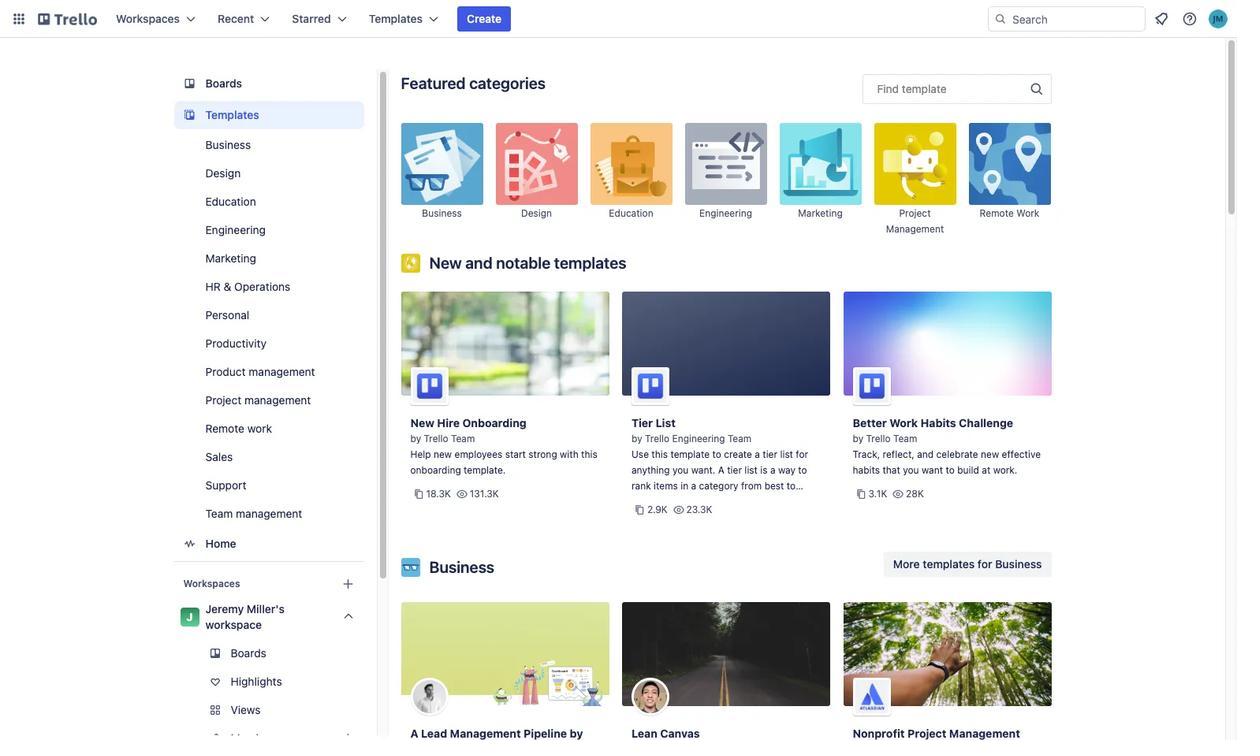 Task type: locate. For each thing, give the bounding box(es) containing it.
1 this from the left
[[581, 449, 597, 460]]

marketing link for the left engineering link
[[174, 246, 364, 271]]

team down hire
[[451, 433, 475, 445]]

best right be:
[[727, 496, 747, 508]]

team down work
[[893, 433, 917, 445]]

you inside better work habits challenge by trello team track, reflect, and celebrate new effective habits that you want to build at work.
[[903, 464, 919, 476]]

1 horizontal spatial project
[[899, 207, 931, 219]]

this right with
[[581, 449, 597, 460]]

1 you from the left
[[672, 464, 689, 476]]

a
[[755, 449, 760, 460], [770, 464, 775, 476], [691, 480, 696, 492]]

new up at
[[981, 449, 999, 460]]

trello down list
[[645, 433, 670, 445]]

0 vertical spatial template
[[902, 82, 947, 95]]

create
[[724, 449, 752, 460]]

0 horizontal spatial tier
[[727, 464, 742, 476]]

productivity link
[[174, 331, 364, 356]]

effective
[[1002, 449, 1041, 460]]

1 vertical spatial project management
[[205, 393, 311, 407]]

product management link
[[174, 360, 364, 385]]

1 horizontal spatial this
[[652, 449, 668, 460]]

and
[[465, 254, 492, 272], [917, 449, 934, 460], [730, 512, 746, 524]]

new
[[429, 254, 462, 272], [410, 416, 434, 430]]

you inside tier list by trello engineering team use this template to create a tier list for anything you want. a tier list is a way to rank items in a category from best to worst. this could be: best nba players, goat'd pasta dishes, and tastiest fast food joints.
[[672, 464, 689, 476]]

0 horizontal spatial project management link
[[174, 388, 364, 413]]

2 horizontal spatial a
[[770, 464, 775, 476]]

design
[[205, 166, 241, 180], [521, 207, 552, 219]]

product management
[[205, 365, 315, 378]]

business link for design link associated with education link for the left engineering link
[[174, 132, 364, 158]]

habits
[[921, 416, 956, 430]]

for right more
[[978, 557, 992, 571]]

by up help
[[410, 433, 421, 445]]

productivity
[[205, 337, 266, 350]]

1 vertical spatial project management link
[[174, 388, 364, 413]]

new
[[434, 449, 452, 460], [981, 449, 999, 460]]

boards link
[[174, 69, 364, 98], [174, 641, 364, 666]]

1 trello from the left
[[424, 433, 448, 445]]

0 horizontal spatial design
[[205, 166, 241, 180]]

Find template field
[[862, 74, 1051, 104]]

engineering up &
[[205, 223, 266, 237]]

0 vertical spatial templates
[[554, 254, 626, 272]]

with
[[560, 449, 579, 460]]

starred button
[[282, 6, 356, 32]]

a right is
[[770, 464, 775, 476]]

employees
[[455, 449, 502, 460]]

remote work up sales
[[205, 422, 272, 435]]

project management
[[886, 207, 944, 235], [205, 393, 311, 407]]

3 trello from the left
[[866, 433, 891, 445]]

to up players,
[[787, 480, 796, 492]]

engineering link
[[685, 123, 767, 237], [174, 218, 364, 243]]

business link for the right engineering link education link's design link
[[401, 123, 483, 237]]

project management down product management
[[205, 393, 311, 407]]

2 you from the left
[[903, 464, 919, 476]]

1 vertical spatial new
[[410, 416, 434, 430]]

project down 'project management icon' in the right of the page
[[899, 207, 931, 219]]

j
[[186, 610, 193, 624]]

0 vertical spatial project management
[[886, 207, 944, 235]]

be:
[[710, 496, 724, 508]]

boards link for home
[[174, 69, 364, 98]]

marketing down marketing icon
[[798, 207, 843, 219]]

toni, founder @ crmble image
[[410, 678, 448, 716]]

to down celebrate
[[946, 464, 955, 476]]

0 vertical spatial new
[[429, 254, 462, 272]]

0 horizontal spatial best
[[727, 496, 747, 508]]

1 vertical spatial business icon image
[[401, 558, 420, 577]]

0 vertical spatial project
[[899, 207, 931, 219]]

remote
[[980, 207, 1014, 219], [205, 422, 244, 435]]

switch to… image
[[11, 11, 27, 27]]

new left hire
[[410, 416, 434, 430]]

list left is
[[745, 464, 758, 476]]

joints.
[[654, 527, 681, 539]]

atlassian image
[[853, 678, 891, 716]]

1 vertical spatial tier
[[727, 464, 742, 476]]

1 horizontal spatial business link
[[401, 123, 483, 237]]

a right create
[[755, 449, 760, 460]]

trello team image
[[410, 367, 448, 405], [853, 367, 891, 405]]

create a workspace image
[[339, 575, 358, 594]]

you right that
[[903, 464, 919, 476]]

and inside tier list by trello engineering team use this template to create a tier list for anything you want. a tier list is a way to rank items in a category from best to worst. this could be: best nba players, goat'd pasta dishes, and tastiest fast food joints.
[[730, 512, 746, 524]]

views
[[231, 703, 261, 717]]

2 vertical spatial a
[[691, 480, 696, 492]]

search image
[[994, 13, 1007, 25]]

1 vertical spatial remote work link
[[174, 416, 364, 442]]

strong
[[528, 449, 557, 460]]

1 by from the left
[[410, 433, 421, 445]]

highlights link
[[174, 669, 364, 695]]

build
[[957, 464, 979, 476]]

boards link up templates link
[[174, 69, 364, 98]]

0 vertical spatial best
[[764, 480, 784, 492]]

workspaces
[[116, 12, 180, 25], [183, 578, 240, 590]]

management down productivity link
[[249, 365, 315, 378]]

pasta
[[668, 512, 692, 524]]

jeremy miller's workspace
[[205, 602, 285, 632]]

1 horizontal spatial for
[[978, 557, 992, 571]]

1 vertical spatial engineering
[[205, 223, 266, 237]]

0 horizontal spatial templates
[[205, 108, 259, 121]]

new hire onboarding by trello team help new employees start strong with this onboarding template.
[[410, 416, 597, 476]]

jeremy
[[205, 602, 244, 616]]

category
[[699, 480, 738, 492]]

by inside better work habits challenge by trello team track, reflect, and celebrate new effective habits that you want to build at work.
[[853, 433, 863, 445]]

trello team image for new
[[410, 367, 448, 405]]

forward image
[[361, 701, 380, 720]]

education link
[[590, 123, 672, 237], [174, 189, 364, 214]]

boards
[[205, 76, 242, 90], [231, 647, 266, 660]]

0 vertical spatial work
[[1016, 207, 1039, 219]]

remote work link
[[969, 123, 1051, 237], [174, 416, 364, 442]]

and left notable
[[465, 254, 492, 272]]

and inside better work habits challenge by trello team track, reflect, and celebrate new effective habits that you want to build at work.
[[917, 449, 934, 460]]

trello
[[424, 433, 448, 445], [645, 433, 670, 445], [866, 433, 891, 445]]

by up use
[[632, 433, 642, 445]]

templates inside button
[[923, 557, 975, 571]]

project
[[899, 207, 931, 219], [205, 393, 241, 407]]

primary element
[[0, 0, 1237, 38]]

engineering icon image
[[685, 123, 767, 205]]

engineering
[[699, 207, 752, 219], [205, 223, 266, 237], [672, 433, 725, 445]]

2 by from the left
[[632, 433, 642, 445]]

templates
[[554, 254, 626, 272], [923, 557, 975, 571]]

and right dishes,
[[730, 512, 746, 524]]

3 by from the left
[[853, 433, 863, 445]]

1 vertical spatial marketing
[[205, 252, 256, 265]]

1 horizontal spatial remote
[[980, 207, 1014, 219]]

onboarding
[[410, 464, 461, 476]]

Search field
[[1007, 7, 1145, 31]]

1 horizontal spatial remote work
[[980, 207, 1039, 219]]

template up want.
[[670, 449, 710, 460]]

hire
[[437, 416, 460, 430]]

1 vertical spatial template
[[670, 449, 710, 460]]

1 horizontal spatial trello
[[645, 433, 670, 445]]

at
[[982, 464, 990, 476]]

could
[[683, 496, 708, 508]]

remote work down remote work icon at the right
[[980, 207, 1039, 219]]

0 notifications image
[[1152, 9, 1171, 28]]

trello inside tier list by trello engineering team use this template to create a tier list for anything you want. a tier list is a way to rank items in a category from best to worst. this could be: best nba players, goat'd pasta dishes, and tastiest fast food joints.
[[645, 433, 670, 445]]

1 vertical spatial boards
[[231, 647, 266, 660]]

0 horizontal spatial you
[[672, 464, 689, 476]]

marketing link for the right engineering link
[[779, 123, 861, 237]]

design link
[[496, 123, 578, 237], [174, 161, 364, 186]]

find
[[877, 82, 899, 95]]

workspaces inside popup button
[[116, 12, 180, 25]]

personal link
[[174, 303, 364, 328]]

28k
[[906, 488, 924, 500]]

workspaces button
[[106, 6, 205, 32]]

by up track,
[[853, 433, 863, 445]]

0 vertical spatial list
[[780, 449, 793, 460]]

a right in
[[691, 480, 696, 492]]

0 horizontal spatial this
[[581, 449, 597, 460]]

rank
[[632, 480, 651, 492]]

add image
[[339, 729, 358, 740]]

1 horizontal spatial templates
[[369, 12, 423, 25]]

for inside tier list by trello engineering team use this template to create a tier list for anything you want. a tier list is a way to rank items in a category from best to worst. this could be: best nba players, goat'd pasta dishes, and tastiest fast food joints.
[[796, 449, 808, 460]]

1 vertical spatial remote work
[[205, 422, 272, 435]]

template right find
[[902, 82, 947, 95]]

1 vertical spatial project
[[205, 393, 241, 407]]

trello team image up better
[[853, 367, 891, 405]]

tier
[[632, 416, 653, 430]]

2 trello from the left
[[645, 433, 670, 445]]

0 horizontal spatial templates
[[554, 254, 626, 272]]

1 horizontal spatial best
[[764, 480, 784, 492]]

0 vertical spatial project management link
[[874, 123, 956, 237]]

23.3k
[[686, 504, 712, 516]]

a
[[718, 464, 724, 476]]

template inside field
[[902, 82, 947, 95]]

1 horizontal spatial remote work link
[[969, 123, 1051, 237]]

templates right more
[[923, 557, 975, 571]]

0 horizontal spatial new
[[434, 449, 452, 460]]

project management down 'project management icon' in the right of the page
[[886, 207, 944, 235]]

featured
[[401, 74, 466, 92]]

1 horizontal spatial by
[[632, 433, 642, 445]]

list
[[656, 416, 676, 430]]

0 horizontal spatial engineering link
[[174, 218, 364, 243]]

0 vertical spatial for
[[796, 449, 808, 460]]

list up way
[[780, 449, 793, 460]]

engineering down engineering icon
[[699, 207, 752, 219]]

0 vertical spatial boards
[[205, 76, 242, 90]]

templates inside templates dropdown button
[[369, 12, 423, 25]]

1 horizontal spatial marketing link
[[779, 123, 861, 237]]

you up in
[[672, 464, 689, 476]]

marketing
[[798, 207, 843, 219], [205, 252, 256, 265]]

boards up highlights
[[231, 647, 266, 660]]

more templates for business button
[[884, 552, 1051, 577]]

boards link up highlights link
[[174, 641, 364, 666]]

new inside new hire onboarding by trello team help new employees start strong with this onboarding template.
[[410, 416, 434, 430]]

engineering up want.
[[672, 433, 725, 445]]

2 vertical spatial and
[[730, 512, 746, 524]]

0 horizontal spatial by
[[410, 433, 421, 445]]

0 horizontal spatial and
[[465, 254, 492, 272]]

0 horizontal spatial marketing link
[[174, 246, 364, 271]]

this up 'anything' on the bottom right
[[652, 449, 668, 460]]

and up want
[[917, 449, 934, 460]]

1 horizontal spatial design link
[[496, 123, 578, 237]]

1 horizontal spatial project management link
[[874, 123, 956, 237]]

templates up the featured
[[369, 12, 423, 25]]

0 horizontal spatial remote work
[[205, 422, 272, 435]]

you
[[672, 464, 689, 476], [903, 464, 919, 476]]

project management link
[[874, 123, 956, 237], [174, 388, 364, 413]]

design link for the right engineering link education link
[[496, 123, 578, 237]]

1 vertical spatial for
[[978, 557, 992, 571]]

boards right board icon
[[205, 76, 242, 90]]

1 horizontal spatial project management
[[886, 207, 944, 235]]

for
[[796, 449, 808, 460], [978, 557, 992, 571]]

0 vertical spatial design
[[205, 166, 241, 180]]

boards for views
[[231, 647, 266, 660]]

trello engineering team image
[[632, 367, 669, 405]]

this inside new hire onboarding by trello team help new employees start strong with this onboarding template.
[[581, 449, 597, 460]]

3.1k
[[868, 488, 887, 500]]

trello down hire
[[424, 433, 448, 445]]

template inside tier list by trello engineering team use this template to create a tier list for anything you want. a tier list is a way to rank items in a category from best to worst. this could be: best nba players, goat'd pasta dishes, and tastiest fast food joints.
[[670, 449, 710, 460]]

support
[[205, 479, 246, 492]]

better work habits challenge by trello team track, reflect, and celebrate new effective habits that you want to build at work.
[[853, 416, 1041, 476]]

business
[[205, 138, 251, 151], [422, 207, 462, 219], [995, 557, 1042, 571], [429, 558, 494, 576]]

1 boards link from the top
[[174, 69, 364, 98]]

players,
[[772, 496, 806, 508]]

remote up sales
[[205, 422, 244, 435]]

1 trello team image from the left
[[410, 367, 448, 405]]

to inside better work habits challenge by trello team track, reflect, and celebrate new effective habits that you want to build at work.
[[946, 464, 955, 476]]

trello inside better work habits challenge by trello team track, reflect, and celebrate new effective habits that you want to build at work.
[[866, 433, 891, 445]]

forward image
[[361, 729, 380, 740]]

start
[[505, 449, 526, 460]]

project down product
[[205, 393, 241, 407]]

1 horizontal spatial design
[[521, 207, 552, 219]]

0 horizontal spatial template
[[670, 449, 710, 460]]

1 new from the left
[[434, 449, 452, 460]]

2 new from the left
[[981, 449, 999, 460]]

1 vertical spatial best
[[727, 496, 747, 508]]

marketing up &
[[205, 252, 256, 265]]

1 horizontal spatial new
[[981, 449, 999, 460]]

trello down better
[[866, 433, 891, 445]]

marketing icon image
[[779, 123, 861, 205]]

jeremy miller (jeremymiller198) image
[[1209, 9, 1228, 28]]

work
[[890, 416, 918, 430]]

work down remote work icon at the right
[[1016, 207, 1039, 219]]

templates right notable
[[554, 254, 626, 272]]

tier up is
[[763, 449, 777, 460]]

1 vertical spatial workspaces
[[183, 578, 240, 590]]

1 vertical spatial templates
[[205, 108, 259, 121]]

management down 'project management icon' in the right of the page
[[886, 223, 944, 235]]

0 horizontal spatial project management
[[205, 393, 311, 407]]

0 horizontal spatial trello
[[424, 433, 448, 445]]

0 horizontal spatial project
[[205, 393, 241, 407]]

1 horizontal spatial workspaces
[[183, 578, 240, 590]]

boards for home
[[205, 76, 242, 90]]

2 trello team image from the left
[[853, 367, 891, 405]]

0 vertical spatial a
[[755, 449, 760, 460]]

2 horizontal spatial and
[[917, 449, 934, 460]]

trello team image up hire
[[410, 367, 448, 405]]

templates right template board image
[[205, 108, 259, 121]]

syarfandi achmad image
[[632, 678, 669, 716]]

0 vertical spatial templates
[[369, 12, 423, 25]]

1 horizontal spatial tier
[[763, 449, 777, 460]]

for up players,
[[796, 449, 808, 460]]

new up onboarding
[[434, 449, 452, 460]]

team
[[451, 433, 475, 445], [728, 433, 752, 445], [893, 433, 917, 445], [205, 507, 233, 520]]

more templates for business
[[893, 557, 1042, 571]]

team inside new hire onboarding by trello team help new employees start strong with this onboarding template.
[[451, 433, 475, 445]]

0 vertical spatial workspaces
[[116, 12, 180, 25]]

0 horizontal spatial workspaces
[[116, 12, 180, 25]]

1 horizontal spatial trello team image
[[853, 367, 891, 405]]

remote down remote work icon at the right
[[980, 207, 1014, 219]]

business icon image
[[401, 123, 483, 205], [401, 558, 420, 577]]

0 horizontal spatial list
[[745, 464, 758, 476]]

0 horizontal spatial education link
[[174, 189, 364, 214]]

2 horizontal spatial trello
[[866, 433, 891, 445]]

0 vertical spatial remote
[[980, 207, 1014, 219]]

0 horizontal spatial marketing
[[205, 252, 256, 265]]

2 boards link from the top
[[174, 641, 364, 666]]

new left notable
[[429, 254, 462, 272]]

that
[[883, 464, 900, 476]]

1 horizontal spatial a
[[755, 449, 760, 460]]

tier right a
[[727, 464, 742, 476]]

best down is
[[764, 480, 784, 492]]

2 this from the left
[[652, 449, 668, 460]]

more
[[893, 557, 920, 571]]

work up sales link
[[247, 422, 272, 435]]

1 horizontal spatial you
[[903, 464, 919, 476]]

2 vertical spatial engineering
[[672, 433, 725, 445]]

0 horizontal spatial design link
[[174, 161, 364, 186]]

0 vertical spatial boards link
[[174, 69, 364, 98]]

1 vertical spatial boards link
[[174, 641, 364, 666]]

0 vertical spatial marketing link
[[779, 123, 861, 237]]

1 horizontal spatial education link
[[590, 123, 672, 237]]

0 horizontal spatial business link
[[174, 132, 364, 158]]

design down design icon
[[521, 207, 552, 219]]

worst.
[[632, 496, 659, 508]]

design down templates link
[[205, 166, 241, 180]]

nba
[[749, 496, 769, 508]]

management down 'product management' link
[[244, 393, 311, 407]]

tier
[[763, 449, 777, 460], [727, 464, 742, 476]]

team up create
[[728, 433, 752, 445]]



Task type: vqa. For each thing, say whether or not it's contained in the screenshot.
bottommost template
yes



Task type: describe. For each thing, give the bounding box(es) containing it.
new for new and notable templates
[[429, 254, 462, 272]]

education link for the right engineering link
[[590, 123, 672, 237]]

featured categories
[[401, 74, 546, 92]]

0 horizontal spatial remote work link
[[174, 416, 364, 442]]

tastiest
[[749, 512, 782, 524]]

sales
[[205, 450, 233, 464]]

onboarding
[[462, 416, 527, 430]]

design icon image
[[496, 123, 578, 205]]

to right way
[[798, 464, 807, 476]]

hr
[[205, 280, 221, 293]]

tier list by trello engineering team use this template to create a tier list for anything you want. a tier list is a way to rank items in a category from best to worst. this could be: best nba players, goat'd pasta dishes, and tastiest fast food joints.
[[632, 416, 808, 539]]

create
[[467, 12, 502, 25]]

project inside project management
[[899, 207, 931, 219]]

18.3k
[[426, 488, 451, 500]]

categories
[[469, 74, 546, 92]]

trello team image for better
[[853, 367, 891, 405]]

want
[[922, 464, 943, 476]]

0 vertical spatial remote work link
[[969, 123, 1051, 237]]

starred
[[292, 12, 331, 25]]

support link
[[174, 473, 364, 498]]

1 horizontal spatial education
[[609, 207, 653, 219]]

home link
[[174, 530, 364, 558]]

1 horizontal spatial engineering link
[[685, 123, 767, 237]]

1 horizontal spatial work
[[1016, 207, 1039, 219]]

goat'd
[[632, 512, 665, 524]]

0 horizontal spatial a
[[691, 480, 696, 492]]

templates inside templates link
[[205, 108, 259, 121]]

reflect,
[[883, 449, 914, 460]]

product
[[205, 365, 246, 378]]

home
[[205, 537, 236, 550]]

items
[[654, 480, 678, 492]]

trello inside new hire onboarding by trello team help new employees start strong with this onboarding template.
[[424, 433, 448, 445]]

in
[[681, 480, 688, 492]]

team inside better work habits challenge by trello team track, reflect, and celebrate new effective habits that you want to build at work.
[[893, 433, 917, 445]]

business inside button
[[995, 557, 1042, 571]]

&
[[224, 280, 231, 293]]

131.3k
[[470, 488, 499, 500]]

templates link
[[174, 101, 364, 129]]

1 vertical spatial a
[[770, 464, 775, 476]]

template board image
[[180, 106, 199, 125]]

by inside new hire onboarding by trello team help new employees start strong with this onboarding template.
[[410, 433, 421, 445]]

sales link
[[174, 445, 364, 470]]

1 vertical spatial remote
[[205, 422, 244, 435]]

boards link for views
[[174, 641, 364, 666]]

anything
[[632, 464, 670, 476]]

1 business icon image from the top
[[401, 123, 483, 205]]

highlights
[[231, 675, 282, 688]]

home image
[[180, 535, 199, 553]]

team down support
[[205, 507, 233, 520]]

open information menu image
[[1182, 11, 1198, 27]]

operations
[[234, 280, 290, 293]]

fast
[[785, 512, 801, 524]]

is
[[760, 464, 768, 476]]

use
[[632, 449, 649, 460]]

this
[[662, 496, 680, 508]]

want.
[[691, 464, 715, 476]]

find template
[[877, 82, 947, 95]]

project management icon image
[[874, 123, 956, 205]]

remote work icon image
[[969, 123, 1051, 205]]

2.9k
[[647, 504, 668, 516]]

miller's
[[247, 602, 285, 616]]

new inside better work habits challenge by trello team track, reflect, and celebrate new effective habits that you want to build at work.
[[981, 449, 999, 460]]

for inside button
[[978, 557, 992, 571]]

better
[[853, 416, 887, 430]]

create button
[[457, 6, 511, 32]]

notable
[[496, 254, 551, 272]]

hr & operations link
[[174, 274, 364, 300]]

design link for education link for the left engineering link
[[174, 161, 364, 186]]

management down support link
[[236, 507, 302, 520]]

views link
[[174, 698, 380, 723]]

hr & operations
[[205, 280, 290, 293]]

to up a
[[712, 449, 721, 460]]

board image
[[180, 74, 199, 93]]

track,
[[853, 449, 880, 460]]

0 vertical spatial and
[[465, 254, 492, 272]]

new and notable templates
[[429, 254, 626, 272]]

0 horizontal spatial work
[[247, 422, 272, 435]]

recent button
[[208, 6, 279, 32]]

1 vertical spatial design
[[521, 207, 552, 219]]

way
[[778, 464, 795, 476]]

0 vertical spatial tier
[[763, 449, 777, 460]]

team management link
[[174, 501, 364, 527]]

template.
[[464, 464, 506, 476]]

this inside tier list by trello engineering team use this template to create a tier list for anything you want. a tier list is a way to rank items in a category from best to worst. this could be: best nba players, goat'd pasta dishes, and tastiest fast food joints.
[[652, 449, 668, 460]]

help
[[410, 449, 431, 460]]

workspace
[[205, 618, 262, 632]]

0 vertical spatial marketing
[[798, 207, 843, 219]]

templates button
[[359, 6, 448, 32]]

0 vertical spatial engineering
[[699, 207, 752, 219]]

new inside new hire onboarding by trello team help new employees start strong with this onboarding template.
[[434, 449, 452, 460]]

recent
[[218, 12, 254, 25]]

education link for the left engineering link
[[174, 189, 364, 214]]

0 vertical spatial remote work
[[980, 207, 1039, 219]]

back to home image
[[38, 6, 97, 32]]

dishes,
[[695, 512, 727, 524]]

0 horizontal spatial education
[[205, 195, 256, 208]]

2 business icon image from the top
[[401, 558, 420, 577]]

work.
[[993, 464, 1017, 476]]

food
[[632, 527, 652, 539]]

habits
[[853, 464, 880, 476]]

team inside tier list by trello engineering team use this template to create a tier list for anything you want. a tier list is a way to rank items in a category from best to worst. this could be: best nba players, goat'd pasta dishes, and tastiest fast food joints.
[[728, 433, 752, 445]]

by inside tier list by trello engineering team use this template to create a tier list for anything you want. a tier list is a way to rank items in a category from best to worst. this could be: best nba players, goat'd pasta dishes, and tastiest fast food joints.
[[632, 433, 642, 445]]

team management
[[205, 507, 302, 520]]

from
[[741, 480, 762, 492]]

engineering inside tier list by trello engineering team use this template to create a tier list for anything you want. a tier list is a way to rank items in a category from best to worst. this could be: best nba players, goat'd pasta dishes, and tastiest fast food joints.
[[672, 433, 725, 445]]

new for new hire onboarding by trello team help new employees start strong with this onboarding template.
[[410, 416, 434, 430]]

education icon image
[[590, 123, 672, 205]]

challenge
[[959, 416, 1013, 430]]



